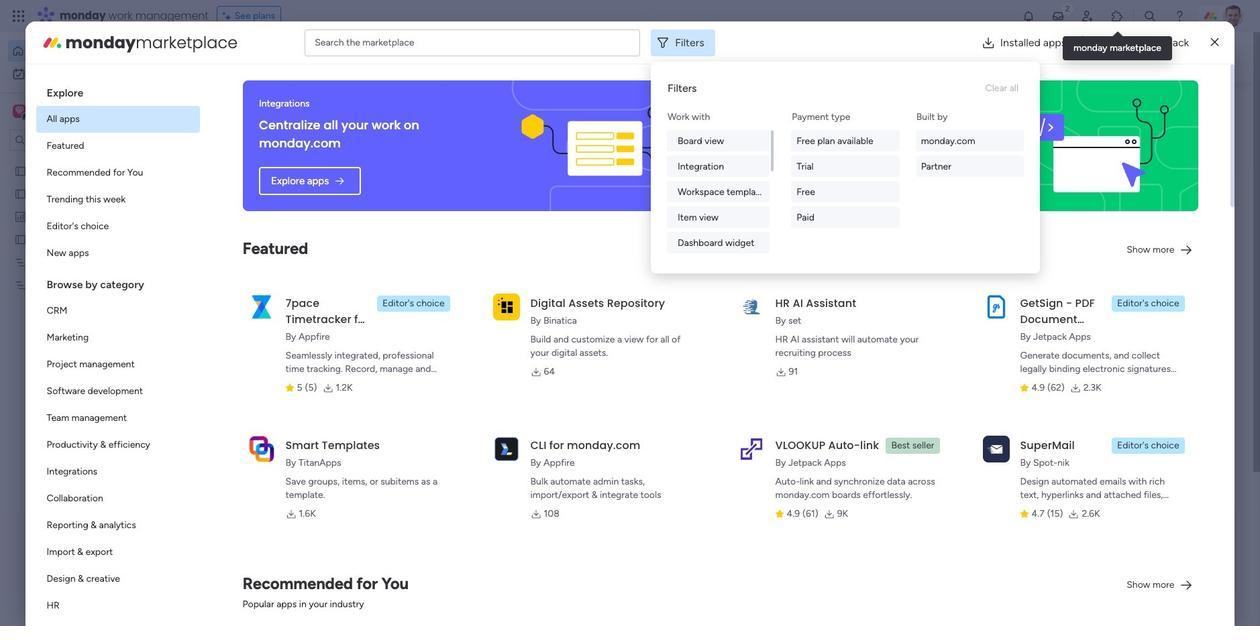 Task type: vqa. For each thing, say whether or not it's contained in the screenshot.
the bottom public dashboard icon
yes



Task type: describe. For each thing, give the bounding box(es) containing it.
1 workspace image from the left
[[13, 104, 26, 119]]

quick search results list box
[[248, 125, 966, 468]]

1 check circle image from the top
[[1019, 126, 1027, 136]]

2 check circle image from the top
[[1019, 143, 1027, 153]]

1 circle o image from the top
[[1019, 160, 1027, 170]]

Search in workspace field
[[28, 133, 112, 148]]

workspace selection element
[[13, 103, 112, 121]]

getting started element
[[998, 489, 1200, 543]]

1 vertical spatial component image
[[264, 430, 276, 443]]

2 heading from the top
[[36, 267, 200, 298]]

1 public board image from the top
[[14, 187, 27, 200]]

search everything image
[[1143, 9, 1157, 23]]

public board image inside quick search results list box
[[264, 245, 279, 260]]

notifications image
[[1022, 9, 1035, 23]]

2 image
[[1061, 1, 1074, 16]]

1 vertical spatial dapulse x slim image
[[1180, 97, 1196, 113]]

0 horizontal spatial public board image
[[14, 164, 27, 177]]

terry turtle image
[[279, 601, 306, 627]]

terry turtle image
[[1223, 5, 1244, 27]]

1 heading from the top
[[36, 75, 200, 106]]



Task type: locate. For each thing, give the bounding box(es) containing it.
monday marketplace image
[[41, 32, 63, 53]]

circle o image
[[1019, 160, 1027, 170], [1019, 177, 1027, 187]]

0 vertical spatial circle o image
[[1019, 160, 1027, 170]]

1 horizontal spatial dapulse x slim image
[[1211, 35, 1219, 51]]

banner logo image
[[519, 81, 694, 211], [1008, 81, 1183, 211]]

add to favorites image
[[692, 245, 706, 259]]

update feed image
[[1051, 9, 1065, 23]]

option
[[8, 40, 163, 62], [8, 63, 163, 85], [36, 106, 200, 133], [36, 133, 200, 160], [0, 159, 171, 161], [36, 160, 200, 187], [36, 187, 200, 213], [36, 213, 200, 240], [36, 240, 200, 267], [36, 298, 200, 325], [36, 325, 200, 352], [36, 352, 200, 378], [36, 378, 200, 405], [36, 405, 200, 432], [36, 432, 200, 459], [36, 459, 200, 486], [36, 486, 200, 513], [36, 513, 200, 539], [36, 539, 200, 566], [36, 566, 200, 593], [36, 593, 200, 620]]

component image
[[738, 266, 750, 278], [264, 430, 276, 443]]

0 horizontal spatial component image
[[264, 430, 276, 443]]

0 vertical spatial dapulse x slim image
[[1211, 35, 1219, 51]]

public board image
[[14, 187, 27, 200], [14, 233, 27, 246]]

1 horizontal spatial public board image
[[264, 245, 279, 260]]

app logo image
[[248, 294, 275, 321], [493, 294, 520, 321], [738, 294, 765, 321], [983, 294, 1010, 321], [248, 436, 275, 463], [493, 436, 520, 463], [738, 436, 765, 463], [983, 436, 1010, 463]]

0 vertical spatial check circle image
[[1019, 126, 1027, 136]]

1 vertical spatial public board image
[[14, 233, 27, 246]]

0 vertical spatial public board image
[[14, 187, 27, 200]]

2 banner logo image from the left
[[1008, 81, 1183, 211]]

0 horizontal spatial dapulse x slim image
[[1180, 97, 1196, 113]]

0 vertical spatial public board image
[[14, 164, 27, 177]]

1 vertical spatial public board image
[[264, 245, 279, 260]]

1 vertical spatial check circle image
[[1019, 143, 1027, 153]]

close recently visited image
[[248, 109, 264, 125]]

2 workspace image from the left
[[15, 104, 24, 119]]

0 vertical spatial component image
[[738, 266, 750, 278]]

public board image up public dashboard image
[[14, 187, 27, 200]]

public board image
[[14, 164, 27, 177], [264, 245, 279, 260]]

0 horizontal spatial banner logo image
[[519, 81, 694, 211]]

public dashboard image
[[738, 245, 753, 260]]

templates image image
[[1010, 270, 1188, 363]]

v2 bolt switch image
[[1114, 50, 1122, 65]]

monday marketplace image
[[1110, 9, 1124, 23]]

heading
[[36, 75, 200, 106], [36, 267, 200, 298]]

0 vertical spatial heading
[[36, 75, 200, 106]]

see plans image
[[223, 9, 235, 23]]

1 vertical spatial heading
[[36, 267, 200, 298]]

select product image
[[12, 9, 25, 23]]

public board image down public dashboard image
[[14, 233, 27, 246]]

workspace image
[[13, 104, 26, 119], [15, 104, 24, 119]]

1 vertical spatial circle o image
[[1019, 177, 1027, 187]]

dapulse x slim image
[[1211, 35, 1219, 51], [1180, 97, 1196, 113]]

list box
[[36, 75, 200, 627], [0, 157, 171, 477]]

check circle image
[[1019, 126, 1027, 136], [1019, 143, 1027, 153]]

1 horizontal spatial banner logo image
[[1008, 81, 1183, 211]]

v2 user feedback image
[[1009, 50, 1019, 65]]

1 banner logo image from the left
[[519, 81, 694, 211]]

help image
[[1173, 9, 1186, 23]]

invite members image
[[1081, 9, 1094, 23]]

2 circle o image from the top
[[1019, 177, 1027, 187]]

public dashboard image
[[14, 210, 27, 223]]

2 public board image from the top
[[14, 233, 27, 246]]

1 horizontal spatial component image
[[738, 266, 750, 278]]



